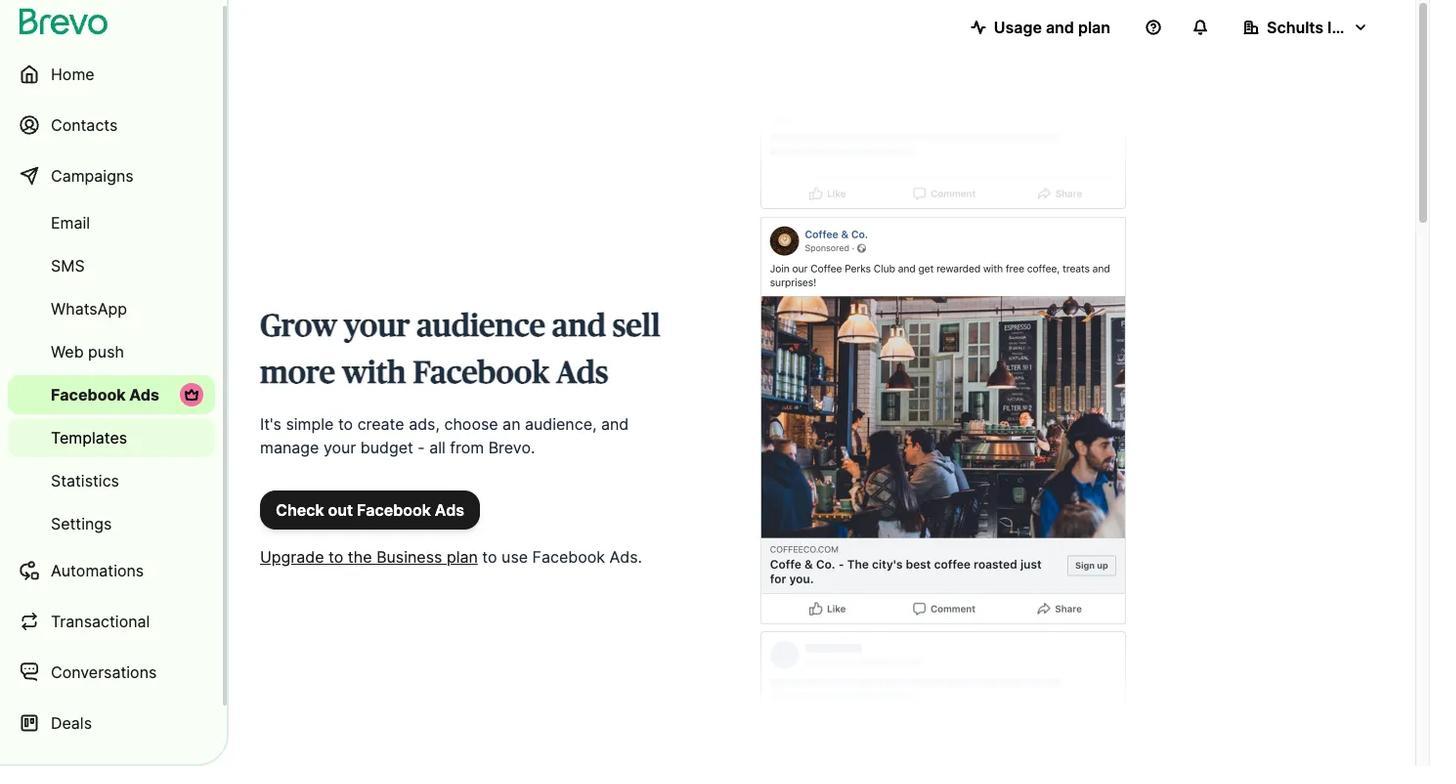Task type: describe. For each thing, give the bounding box(es) containing it.
deals link
[[8, 700, 215, 747]]

and inside it's simple to create ads, choose an audience, and manage your budget - all from brevo.
[[601, 415, 629, 434]]

your inside grow your audience and sell more with facebook ads
[[344, 311, 410, 342]]

facebook ads
[[51, 385, 159, 405]]

facebook up templates
[[51, 385, 126, 405]]

check out facebook ads button
[[260, 491, 480, 530]]

create
[[358, 415, 404, 434]]

conversations
[[51, 663, 157, 683]]

upgrade
[[260, 548, 324, 567]]

an
[[503, 415, 521, 434]]

the
[[348, 548, 372, 567]]

transactional link
[[8, 598, 215, 645]]

ads,
[[409, 415, 440, 434]]

statistics
[[51, 471, 119, 491]]

facebook ads link
[[8, 375, 215, 415]]

email
[[51, 213, 90, 233]]

templates
[[51, 428, 127, 448]]

plan inside usage and plan button
[[1078, 18, 1111, 37]]

conversations link
[[8, 649, 215, 696]]

to left the use
[[482, 548, 497, 567]]

check
[[276, 501, 324, 520]]

grow your audience and sell more with facebook ads
[[260, 311, 660, 389]]

all
[[429, 438, 446, 458]]

home link
[[8, 51, 215, 98]]

it's
[[260, 415, 282, 434]]

settings
[[51, 514, 112, 534]]

facebook right the use
[[532, 548, 605, 567]]

from
[[450, 438, 484, 458]]

your inside it's simple to create ads, choose an audience, and manage your budget - all from brevo.
[[324, 438, 356, 458]]

it's simple to create ads, choose an audience, and manage your budget - all from brevo.
[[260, 415, 629, 458]]

to left the
[[329, 548, 344, 567]]

deals
[[51, 714, 92, 733]]

contacts link
[[8, 102, 215, 149]]

sell
[[613, 311, 660, 342]]

automations
[[51, 561, 144, 581]]

budget
[[361, 438, 413, 458]]

0 horizontal spatial ads
[[129, 385, 159, 405]]

ads inside grow your audience and sell more with facebook ads
[[556, 358, 609, 389]]

and inside grow your audience and sell more with facebook ads
[[552, 311, 606, 342]]

-
[[418, 438, 425, 458]]

grow
[[260, 311, 337, 342]]

upgrade to the business plan link
[[260, 548, 478, 567]]

manage
[[260, 438, 319, 458]]

web push
[[51, 342, 124, 362]]



Task type: vqa. For each thing, say whether or not it's contained in the screenshot.
the and inside 'Grow your audience and sell more with Facebook Ads'
no



Task type: locate. For each thing, give the bounding box(es) containing it.
0 vertical spatial your
[[344, 311, 410, 342]]

inc
[[1328, 18, 1351, 37]]

use
[[502, 548, 528, 567]]

simple
[[286, 415, 334, 434]]

and inside button
[[1046, 18, 1075, 37]]

and right usage
[[1046, 18, 1075, 37]]

facebook down audience
[[413, 358, 550, 389]]

0 vertical spatial plan
[[1078, 18, 1111, 37]]

usage and plan button
[[955, 8, 1126, 47]]

automations link
[[8, 548, 215, 595]]

whatsapp
[[51, 299, 127, 319]]

contacts
[[51, 115, 118, 135]]

your
[[344, 311, 410, 342], [324, 438, 356, 458]]

ads up upgrade to the business plan to use facebook ads.
[[435, 501, 464, 520]]

to left create
[[338, 415, 353, 434]]

upgrade to the business plan to use facebook ads.
[[260, 548, 642, 567]]

facebook inside grow your audience and sell more with facebook ads
[[413, 358, 550, 389]]

plan right usage
[[1078, 18, 1111, 37]]

templates link
[[8, 419, 215, 458]]

ads left left___rvooi image
[[129, 385, 159, 405]]

facebook inside button
[[357, 501, 431, 520]]

and
[[1046, 18, 1075, 37], [552, 311, 606, 342], [601, 415, 629, 434]]

sms
[[51, 256, 85, 276]]

1 vertical spatial and
[[552, 311, 606, 342]]

usage and plan
[[994, 18, 1111, 37]]

your up with
[[344, 311, 410, 342]]

2 horizontal spatial ads
[[556, 358, 609, 389]]

settings link
[[8, 505, 215, 544]]

ads
[[556, 358, 609, 389], [129, 385, 159, 405], [435, 501, 464, 520]]

brevo.
[[489, 438, 535, 458]]

1 vertical spatial your
[[324, 438, 356, 458]]

campaigns
[[51, 166, 134, 186]]

to
[[338, 415, 353, 434], [329, 548, 344, 567], [482, 548, 497, 567]]

1 horizontal spatial plan
[[1078, 18, 1111, 37]]

ads up audience,
[[556, 358, 609, 389]]

your down simple
[[324, 438, 356, 458]]

with
[[342, 358, 406, 389]]

facebook up business
[[357, 501, 431, 520]]

2 vertical spatial and
[[601, 415, 629, 434]]

facebook
[[413, 358, 550, 389], [51, 385, 126, 405], [357, 501, 431, 520], [532, 548, 605, 567]]

plan
[[1078, 18, 1111, 37], [447, 548, 478, 567]]

check out facebook ads
[[276, 501, 464, 520]]

left___rvooi image
[[184, 387, 199, 403]]

0 vertical spatial and
[[1046, 18, 1075, 37]]

plan left the use
[[447, 548, 478, 567]]

sms link
[[8, 246, 215, 286]]

ads inside button
[[435, 501, 464, 520]]

and right audience,
[[601, 415, 629, 434]]

transactional
[[51, 612, 150, 632]]

web push link
[[8, 332, 215, 372]]

schults inc
[[1267, 18, 1351, 37]]

web
[[51, 342, 84, 362]]

email link
[[8, 203, 215, 242]]

audience
[[417, 311, 546, 342]]

push
[[88, 342, 124, 362]]

1 horizontal spatial ads
[[435, 501, 464, 520]]

schults
[[1267, 18, 1324, 37]]

whatsapp link
[[8, 289, 215, 329]]

home
[[51, 65, 94, 84]]

audience,
[[525, 415, 597, 434]]

statistics link
[[8, 462, 215, 501]]

1 vertical spatial plan
[[447, 548, 478, 567]]

usage
[[994, 18, 1042, 37]]

more
[[260, 358, 335, 389]]

0 horizontal spatial plan
[[447, 548, 478, 567]]

schults inc button
[[1228, 8, 1385, 47]]

ads.
[[610, 548, 642, 567]]

campaigns link
[[8, 153, 215, 199]]

out
[[328, 501, 353, 520]]

to inside it's simple to create ads, choose an audience, and manage your budget - all from brevo.
[[338, 415, 353, 434]]

and left sell
[[552, 311, 606, 342]]

choose
[[444, 415, 498, 434]]

business
[[377, 548, 442, 567]]



